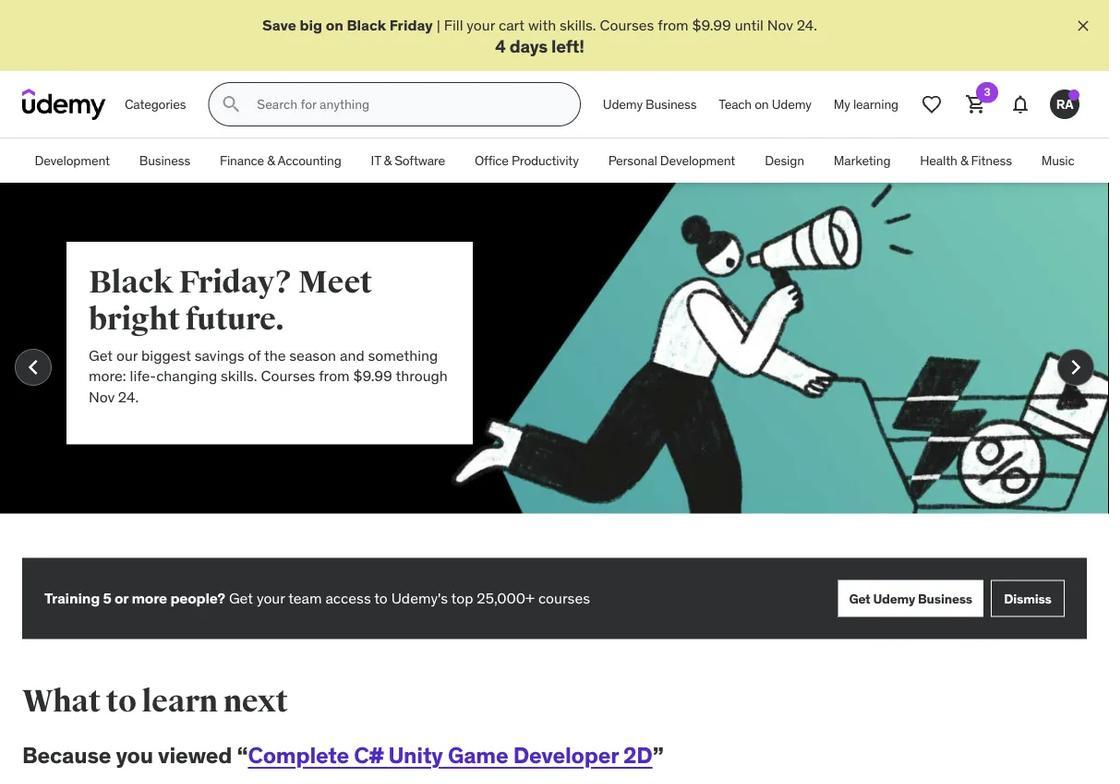 Task type: locate. For each thing, give the bounding box(es) containing it.
skills. inside the save big on black friday | fill your cart with skills. courses from $9.99 until nov 24. 4 days left!
[[560, 15, 597, 34]]

your right fill
[[467, 15, 495, 34]]

0 vertical spatial $9.99
[[693, 15, 732, 34]]

my learning link
[[823, 82, 910, 127]]

my
[[834, 96, 851, 113]]

from down and at the top of the page
[[319, 367, 350, 386]]

on right 'big' at the left
[[326, 15, 344, 34]]

health & fitness
[[921, 152, 1012, 169]]

our
[[116, 346, 138, 365]]

c#
[[354, 743, 384, 770]]

get
[[89, 346, 113, 365], [229, 589, 253, 608], [849, 591, 871, 607]]

skills. up left!
[[560, 15, 597, 34]]

you
[[116, 743, 153, 770]]

notifications image
[[1010, 93, 1032, 116]]

0 horizontal spatial business
[[139, 152, 190, 169]]

$9.99 inside the save big on black friday | fill your cart with skills. courses from $9.99 until nov 24. 4 days left!
[[693, 15, 732, 34]]

& right health
[[961, 152, 969, 169]]

& inside 'link'
[[384, 152, 392, 169]]

to
[[374, 589, 388, 608], [106, 683, 136, 722]]

1 vertical spatial on
[[755, 96, 769, 113]]

0 horizontal spatial on
[[326, 15, 344, 34]]

0 horizontal spatial &
[[267, 152, 275, 169]]

"
[[653, 743, 664, 770]]

udemy's
[[391, 589, 448, 608]]

development
[[35, 152, 110, 169], [660, 152, 736, 169]]

training 5 or more people? get your team access to udemy's top 25,000+ courses
[[44, 589, 590, 608]]

1 horizontal spatial 24.
[[797, 15, 818, 34]]

0 vertical spatial to
[[374, 589, 388, 608]]

1 development from the left
[[35, 152, 110, 169]]

"
[[237, 743, 248, 770]]

what
[[22, 683, 101, 722]]

3 link
[[954, 82, 999, 127]]

udemy
[[603, 96, 643, 113], [772, 96, 812, 113], [874, 591, 916, 607]]

get inside black friday? meet bright future. get our biggest savings of the season and something more: life-changing skills. courses from $9.99 through nov 24.
[[89, 346, 113, 365]]

0 vertical spatial skills.
[[560, 15, 597, 34]]

1 horizontal spatial your
[[467, 15, 495, 34]]

0 horizontal spatial your
[[257, 589, 285, 608]]

1 vertical spatial black
[[89, 263, 173, 302]]

because you viewed " complete c# unity game developer 2d "
[[22, 743, 664, 770]]

from inside the save big on black friday | fill your cart with skills. courses from $9.99 until nov 24. 4 days left!
[[658, 15, 689, 34]]

1 & from the left
[[267, 152, 275, 169]]

1 horizontal spatial courses
[[600, 15, 654, 34]]

skills. inside black friday? meet bright future. get our biggest savings of the season and something more: life-changing skills. courses from $9.99 through nov 24.
[[221, 367, 257, 386]]

$9.99
[[693, 15, 732, 34], [353, 367, 393, 386]]

changing
[[156, 367, 217, 386]]

2 & from the left
[[384, 152, 392, 169]]

0 vertical spatial 24.
[[797, 15, 818, 34]]

accounting
[[278, 152, 341, 169]]

0 horizontal spatial development
[[35, 152, 110, 169]]

2 horizontal spatial &
[[961, 152, 969, 169]]

business left dismiss
[[918, 591, 973, 607]]

business
[[646, 96, 697, 113], [139, 152, 190, 169], [918, 591, 973, 607]]

0 horizontal spatial nov
[[89, 388, 115, 407]]

0 horizontal spatial $9.99
[[353, 367, 393, 386]]

24. inside black friday? meet bright future. get our biggest savings of the season and something more: life-changing skills. courses from $9.99 through nov 24.
[[118, 388, 139, 407]]

your
[[467, 15, 495, 34], [257, 589, 285, 608]]

skills.
[[560, 15, 597, 34], [221, 367, 257, 386]]

2 horizontal spatial get
[[849, 591, 871, 607]]

cart
[[499, 15, 525, 34]]

courses up udemy business at the top of page
[[600, 15, 654, 34]]

$9.99 down and at the top of the page
[[353, 367, 393, 386]]

&
[[267, 152, 275, 169], [384, 152, 392, 169], [961, 152, 969, 169]]

0 vertical spatial on
[[326, 15, 344, 34]]

business up 'personal development'
[[646, 96, 697, 113]]

1 horizontal spatial $9.99
[[693, 15, 732, 34]]

black up the our
[[89, 263, 173, 302]]

1 vertical spatial nov
[[89, 388, 115, 407]]

season
[[289, 346, 336, 365]]

music
[[1042, 152, 1075, 169]]

& for fitness
[[961, 152, 969, 169]]

black left friday
[[347, 15, 386, 34]]

1 horizontal spatial nov
[[768, 15, 793, 34]]

skills. down the of
[[221, 367, 257, 386]]

office
[[475, 152, 509, 169]]

carousel element
[[0, 183, 1110, 559]]

personal development link
[[594, 139, 750, 183]]

0 horizontal spatial from
[[319, 367, 350, 386]]

learning
[[854, 96, 899, 113]]

courses inside black friday? meet bright future. get our biggest savings of the season and something more: life-changing skills. courses from $9.99 through nov 24.
[[261, 367, 315, 386]]

complete c# unity game developer 2d link
[[248, 743, 653, 770]]

something
[[368, 346, 438, 365]]

0 horizontal spatial courses
[[261, 367, 315, 386]]

teach on udemy
[[719, 96, 812, 113]]

bright
[[89, 300, 180, 339]]

of
[[248, 346, 261, 365]]

the
[[264, 346, 286, 365]]

on inside the save big on black friday | fill your cart with skills. courses from $9.99 until nov 24. 4 days left!
[[326, 15, 344, 34]]

1 horizontal spatial &
[[384, 152, 392, 169]]

savings
[[195, 346, 244, 365]]

or
[[115, 589, 128, 608]]

0 vertical spatial nov
[[768, 15, 793, 34]]

24. right until
[[797, 15, 818, 34]]

nov inside black friday? meet bright future. get our biggest savings of the season and something more: life-changing skills. courses from $9.99 through nov 24.
[[89, 388, 115, 407]]

nov
[[768, 15, 793, 34], [89, 388, 115, 407]]

$9.99 inside black friday? meet bright future. get our biggest savings of the season and something more: life-changing skills. courses from $9.99 through nov 24.
[[353, 367, 393, 386]]

1 horizontal spatial development
[[660, 152, 736, 169]]

design link
[[750, 139, 819, 183]]

$9.99 left until
[[693, 15, 732, 34]]

2 horizontal spatial business
[[918, 591, 973, 607]]

your left team
[[257, 589, 285, 608]]

1 horizontal spatial on
[[755, 96, 769, 113]]

friday
[[390, 15, 433, 34]]

close image
[[1075, 17, 1093, 35]]

0 horizontal spatial black
[[89, 263, 173, 302]]

courses inside the save big on black friday | fill your cart with skills. courses from $9.99 until nov 24. 4 days left!
[[600, 15, 654, 34]]

with
[[528, 15, 556, 34]]

0 vertical spatial business
[[646, 96, 697, 113]]

to right the access
[[374, 589, 388, 608]]

udemy business
[[603, 96, 697, 113]]

1 horizontal spatial business
[[646, 96, 697, 113]]

from left until
[[658, 15, 689, 34]]

1 vertical spatial to
[[106, 683, 136, 722]]

0 horizontal spatial to
[[106, 683, 136, 722]]

0 vertical spatial courses
[[600, 15, 654, 34]]

software
[[395, 152, 445, 169]]

1 vertical spatial skills.
[[221, 367, 257, 386]]

1 vertical spatial from
[[319, 367, 350, 386]]

get udemy business
[[849, 591, 973, 607]]

1 horizontal spatial udemy
[[772, 96, 812, 113]]

1 horizontal spatial skills.
[[560, 15, 597, 34]]

on
[[326, 15, 344, 34], [755, 96, 769, 113]]

people?
[[170, 589, 225, 608]]

0 horizontal spatial get
[[89, 346, 113, 365]]

3 & from the left
[[961, 152, 969, 169]]

get udemy business link
[[838, 581, 984, 618]]

24.
[[797, 15, 818, 34], [118, 388, 139, 407]]

2 development from the left
[[660, 152, 736, 169]]

1 horizontal spatial to
[[374, 589, 388, 608]]

& right finance
[[267, 152, 275, 169]]

0 vertical spatial from
[[658, 15, 689, 34]]

black friday? meet bright future. get our biggest savings of the season and something more: life-changing skills. courses from $9.99 through nov 24.
[[89, 263, 448, 407]]

courses down the at the left top of page
[[261, 367, 315, 386]]

through
[[396, 367, 448, 386]]

& right the it
[[384, 152, 392, 169]]

marketing link
[[819, 139, 906, 183]]

business link
[[125, 139, 205, 183]]

4
[[495, 35, 506, 57]]

1 vertical spatial your
[[257, 589, 285, 608]]

development right the personal
[[660, 152, 736, 169]]

development down udemy image
[[35, 152, 110, 169]]

nov down the more:
[[89, 388, 115, 407]]

black inside black friday? meet bright future. get our biggest savings of the season and something more: life-changing skills. courses from $9.99 through nov 24.
[[89, 263, 173, 302]]

Search for anything text field
[[253, 89, 558, 120]]

0 vertical spatial black
[[347, 15, 386, 34]]

viewed
[[158, 743, 232, 770]]

on right teach
[[755, 96, 769, 113]]

5
[[103, 589, 111, 608]]

0 vertical spatial your
[[467, 15, 495, 34]]

dismiss button
[[991, 581, 1065, 618]]

training
[[44, 589, 100, 608]]

more
[[132, 589, 167, 608]]

25,000+
[[477, 589, 535, 608]]

1 horizontal spatial get
[[229, 589, 253, 608]]

1 horizontal spatial from
[[658, 15, 689, 34]]

0 horizontal spatial skills.
[[221, 367, 257, 386]]

0 horizontal spatial 24.
[[118, 388, 139, 407]]

wishlist image
[[921, 93, 943, 116]]

1 vertical spatial courses
[[261, 367, 315, 386]]

1 vertical spatial $9.99
[[353, 367, 393, 386]]

1 vertical spatial 24.
[[118, 388, 139, 407]]

24. down life-
[[118, 388, 139, 407]]

1 horizontal spatial black
[[347, 15, 386, 34]]

2 horizontal spatial udemy
[[874, 591, 916, 607]]

udemy image
[[22, 89, 106, 120]]

marketing
[[834, 152, 891, 169]]

learn
[[142, 683, 218, 722]]

business down categories "dropdown button"
[[139, 152, 190, 169]]

to up you
[[106, 683, 136, 722]]

from
[[658, 15, 689, 34], [319, 367, 350, 386]]

ra link
[[1043, 82, 1087, 127]]

nov right until
[[768, 15, 793, 34]]



Task type: vqa. For each thing, say whether or not it's contained in the screenshot.
'Categories' dropdown button
yes



Task type: describe. For each thing, give the bounding box(es) containing it.
big
[[300, 15, 323, 34]]

office productivity link
[[460, 139, 594, 183]]

days
[[510, 35, 548, 57]]

categories button
[[114, 82, 197, 127]]

development link
[[20, 139, 125, 183]]

get inside get udemy business link
[[849, 591, 871, 607]]

personal
[[609, 152, 657, 169]]

meet
[[298, 263, 372, 302]]

fill
[[444, 15, 463, 34]]

save big on black friday | fill your cart with skills. courses from $9.99 until nov 24. 4 days left!
[[262, 15, 818, 57]]

it & software
[[371, 152, 445, 169]]

because
[[22, 743, 111, 770]]

previous image
[[18, 353, 48, 383]]

future.
[[185, 300, 284, 339]]

finance
[[220, 152, 264, 169]]

complete
[[248, 743, 349, 770]]

dismiss
[[1005, 591, 1052, 607]]

productivity
[[512, 152, 579, 169]]

udemy business link
[[592, 82, 708, 127]]

24. inside the save big on black friday | fill your cart with skills. courses from $9.99 until nov 24. 4 days left!
[[797, 15, 818, 34]]

you have alerts image
[[1069, 90, 1080, 101]]

game
[[448, 743, 509, 770]]

what to learn next
[[22, 683, 288, 722]]

next image
[[1062, 353, 1091, 383]]

finance & accounting link
[[205, 139, 356, 183]]

office productivity
[[475, 152, 579, 169]]

0 horizontal spatial udemy
[[603, 96, 643, 113]]

biggest
[[141, 346, 191, 365]]

it
[[371, 152, 381, 169]]

my learning
[[834, 96, 899, 113]]

teach
[[719, 96, 752, 113]]

shopping cart with 3 items image
[[965, 93, 988, 116]]

life-
[[130, 367, 156, 386]]

more:
[[89, 367, 126, 386]]

from inside black friday? meet bright future. get our biggest savings of the season and something more: life-changing skills. courses from $9.99 through nov 24.
[[319, 367, 350, 386]]

team
[[288, 589, 322, 608]]

2d
[[624, 743, 653, 770]]

2 vertical spatial business
[[918, 591, 973, 607]]

next
[[223, 683, 288, 722]]

get for training 5 or more people?
[[229, 589, 253, 608]]

black inside the save big on black friday | fill your cart with skills. courses from $9.99 until nov 24. 4 days left!
[[347, 15, 386, 34]]

nov inside the save big on black friday | fill your cart with skills. courses from $9.99 until nov 24. 4 days left!
[[768, 15, 793, 34]]

& for accounting
[[267, 152, 275, 169]]

friday?
[[179, 263, 293, 302]]

design
[[765, 152, 805, 169]]

& for software
[[384, 152, 392, 169]]

courses
[[539, 589, 590, 608]]

it & software link
[[356, 139, 460, 183]]

access
[[326, 589, 371, 608]]

top
[[451, 589, 473, 608]]

ra
[[1057, 96, 1074, 113]]

your inside the save big on black friday | fill your cart with skills. courses from $9.99 until nov 24. 4 days left!
[[467, 15, 495, 34]]

until
[[735, 15, 764, 34]]

save
[[262, 15, 296, 34]]

1 vertical spatial business
[[139, 152, 190, 169]]

|
[[437, 15, 441, 34]]

health
[[921, 152, 958, 169]]

categories
[[125, 96, 186, 113]]

developer
[[513, 743, 619, 770]]

3
[[984, 85, 991, 100]]

left!
[[552, 35, 585, 57]]

get for black friday? meet bright future.
[[89, 346, 113, 365]]

health & fitness link
[[906, 139, 1027, 183]]

submit search image
[[220, 93, 242, 116]]

and
[[340, 346, 365, 365]]

finance & accounting
[[220, 152, 341, 169]]

personal development
[[609, 152, 736, 169]]

music link
[[1027, 139, 1090, 183]]

unity
[[388, 743, 443, 770]]

teach on udemy link
[[708, 82, 823, 127]]

fitness
[[971, 152, 1012, 169]]



